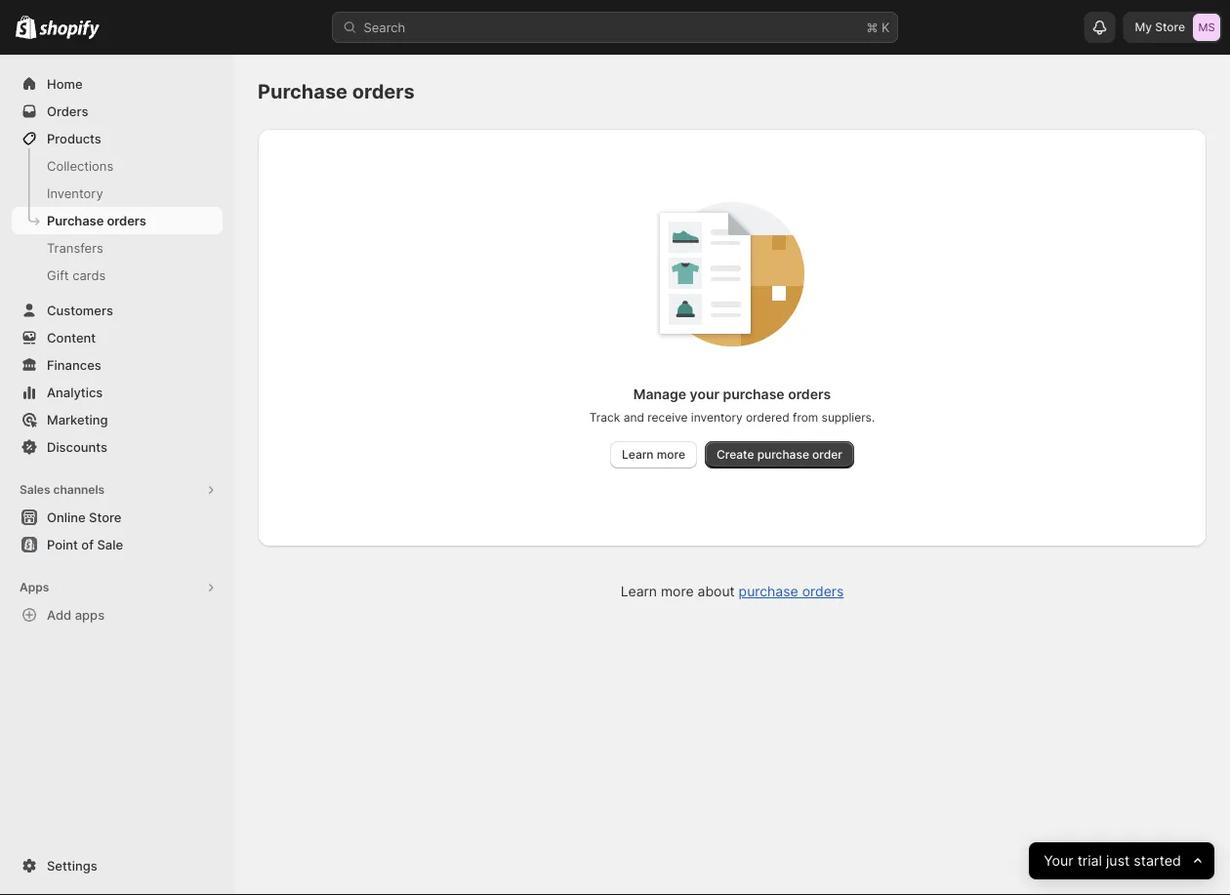 Task type: describe. For each thing, give the bounding box(es) containing it.
create purchase order
[[717, 448, 842, 462]]

products
[[47, 131, 101, 146]]

of
[[81, 537, 94, 552]]

store for my store
[[1155, 20, 1185, 34]]

discounts
[[47, 439, 107, 454]]

search
[[364, 20, 405, 35]]

sales channels
[[20, 483, 105, 497]]

point of sale button
[[0, 531, 234, 558]]

purchase orders link
[[739, 583, 844, 600]]

gift cards link
[[12, 262, 223, 289]]

analytics
[[47, 385, 103, 400]]

learn for learn more
[[622, 448, 654, 462]]

manage your purchase orders track and receive inventory ordered from suppliers.
[[589, 386, 875, 425]]

apps
[[20, 580, 49, 595]]

point
[[47, 537, 78, 552]]

sales
[[20, 483, 50, 497]]

learn more
[[622, 448, 685, 462]]

manage
[[633, 386, 686, 403]]

learn for learn more about purchase orders
[[621, 583, 657, 600]]

inventory link
[[12, 180, 223, 207]]

apps button
[[12, 574, 223, 601]]

gift
[[47, 268, 69, 283]]

finances
[[47, 357, 101, 372]]

your trial just started button
[[1029, 843, 1215, 880]]

home
[[47, 76, 83, 91]]

cards
[[72, 268, 106, 283]]

learn more link
[[610, 441, 697, 469]]

about
[[698, 583, 735, 600]]

channels
[[53, 483, 105, 497]]

add apps
[[47, 607, 105, 622]]

track
[[589, 411, 620, 425]]

apps
[[75, 607, 105, 622]]

trial
[[1077, 853, 1102, 869]]

1 vertical spatial purchase
[[47, 213, 104, 228]]

0 horizontal spatial shopify image
[[16, 15, 36, 39]]

discounts link
[[12, 433, 223, 461]]

sales channels button
[[12, 476, 223, 504]]

analytics link
[[12, 379, 223, 406]]

online
[[47, 510, 86, 525]]

settings
[[47, 858, 97, 873]]

customers
[[47, 303, 113, 318]]

marketing link
[[12, 406, 223, 433]]

collections
[[47, 158, 113, 173]]

my store
[[1135, 20, 1185, 34]]

create
[[717, 448, 754, 462]]

learn more about purchase orders
[[621, 583, 844, 600]]

add
[[47, 607, 72, 622]]

point of sale link
[[12, 531, 223, 558]]

2 vertical spatial purchase
[[739, 583, 798, 600]]



Task type: vqa. For each thing, say whether or not it's contained in the screenshot.
'left'
no



Task type: locate. For each thing, give the bounding box(es) containing it.
0 horizontal spatial purchase orders
[[47, 213, 146, 228]]

1 vertical spatial store
[[89, 510, 121, 525]]

1 vertical spatial purchase orders
[[47, 213, 146, 228]]

shopify image
[[16, 15, 36, 39], [39, 20, 100, 40]]

purchase orders down the search
[[258, 80, 415, 103]]

your trial just started
[[1044, 853, 1181, 869]]

0 vertical spatial purchase orders
[[258, 80, 415, 103]]

1 vertical spatial more
[[661, 583, 694, 600]]

purchase orders
[[258, 80, 415, 103], [47, 213, 146, 228]]

1 vertical spatial learn
[[621, 583, 657, 600]]

online store button
[[0, 504, 234, 531]]

more
[[657, 448, 685, 462], [661, 583, 694, 600]]

purchase up ordered
[[723, 386, 785, 403]]

orders
[[47, 103, 88, 119]]

more for learn more about purchase orders
[[661, 583, 694, 600]]

online store
[[47, 510, 121, 525]]

your
[[1044, 853, 1073, 869]]

store
[[1155, 20, 1185, 34], [89, 510, 121, 525]]

0 vertical spatial more
[[657, 448, 685, 462]]

1 horizontal spatial purchase
[[258, 80, 348, 103]]

purchase
[[258, 80, 348, 103], [47, 213, 104, 228]]

learn left about
[[621, 583, 657, 600]]

orders inside 'manage your purchase orders track and receive inventory ordered from suppliers.'
[[788, 386, 831, 403]]

store inside button
[[89, 510, 121, 525]]

learn down and
[[622, 448, 654, 462]]

add apps button
[[12, 601, 223, 629]]

1 horizontal spatial store
[[1155, 20, 1185, 34]]

store for online store
[[89, 510, 121, 525]]

started
[[1134, 853, 1181, 869]]

1 vertical spatial purchase
[[757, 448, 809, 462]]

0 horizontal spatial store
[[89, 510, 121, 525]]

ordered
[[746, 411, 790, 425]]

purchase down ordered
[[757, 448, 809, 462]]

my
[[1135, 20, 1152, 34]]

0 vertical spatial purchase
[[258, 80, 348, 103]]

0 vertical spatial store
[[1155, 20, 1185, 34]]

settings link
[[12, 852, 223, 880]]

order
[[812, 448, 842, 462]]

suppliers.
[[822, 411, 875, 425]]

purchase orders link
[[12, 207, 223, 234]]

store right the my
[[1155, 20, 1185, 34]]

and
[[624, 411, 644, 425]]

collections link
[[12, 152, 223, 180]]

your
[[690, 386, 720, 403]]

marketing
[[47, 412, 108, 427]]

content
[[47, 330, 96, 345]]

home link
[[12, 70, 223, 98]]

⌘ k
[[866, 20, 890, 35]]

more down receive
[[657, 448, 685, 462]]

0 vertical spatial purchase
[[723, 386, 785, 403]]

⌘
[[866, 20, 878, 35]]

1 horizontal spatial shopify image
[[39, 20, 100, 40]]

k
[[882, 20, 890, 35]]

0 horizontal spatial purchase
[[47, 213, 104, 228]]

orders
[[352, 80, 415, 103], [107, 213, 146, 228], [788, 386, 831, 403], [802, 583, 844, 600]]

purchase orders down inventory link
[[47, 213, 146, 228]]

more left about
[[661, 583, 694, 600]]

sale
[[97, 537, 123, 552]]

customers link
[[12, 297, 223, 324]]

1 horizontal spatial purchase orders
[[258, 80, 415, 103]]

from
[[793, 411, 818, 425]]

gift cards
[[47, 268, 106, 283]]

0 vertical spatial learn
[[622, 448, 654, 462]]

purchase inside 'manage your purchase orders track and receive inventory ordered from suppliers.'
[[723, 386, 785, 403]]

purchase
[[723, 386, 785, 403], [757, 448, 809, 462], [739, 583, 798, 600]]

transfers link
[[12, 234, 223, 262]]

inventory
[[691, 411, 743, 425]]

create purchase order link
[[705, 441, 854, 469]]

point of sale
[[47, 537, 123, 552]]

transfers
[[47, 240, 103, 255]]

products link
[[12, 125, 223, 152]]

orders link
[[12, 98, 223, 125]]

purchase right about
[[739, 583, 798, 600]]

store up sale
[[89, 510, 121, 525]]

receive
[[648, 411, 688, 425]]

inventory
[[47, 185, 103, 201]]

content link
[[12, 324, 223, 351]]

online store link
[[12, 504, 223, 531]]

finances link
[[12, 351, 223, 379]]

learn
[[622, 448, 654, 462], [621, 583, 657, 600]]

just
[[1106, 853, 1130, 869]]

more for learn more
[[657, 448, 685, 462]]

my store image
[[1193, 14, 1220, 41]]



